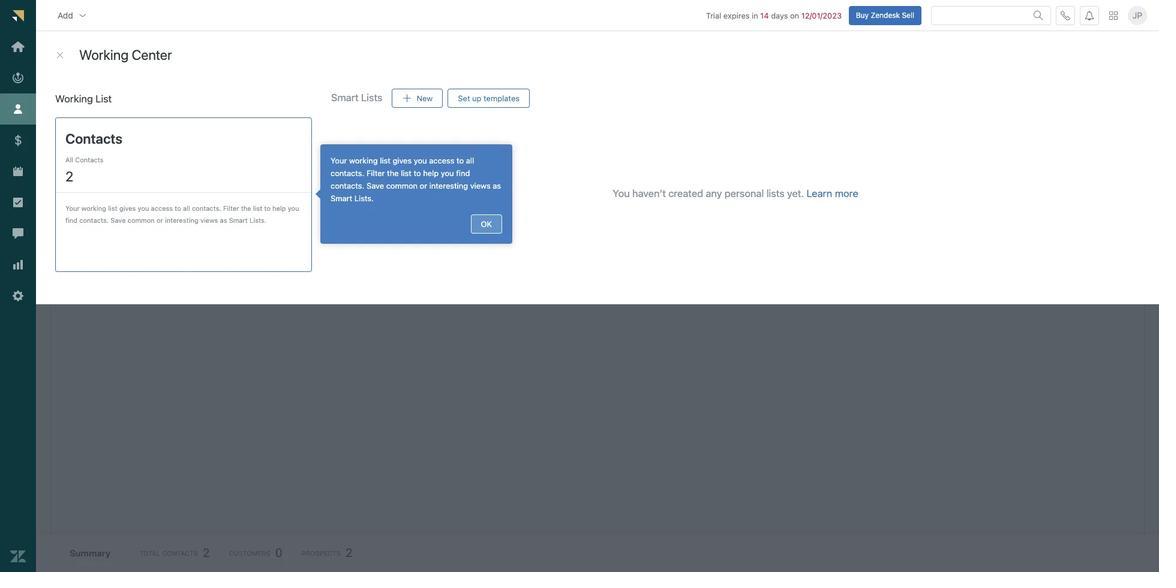Task type: locate. For each thing, give the bounding box(es) containing it.
0 horizontal spatial 2
[[65, 168, 73, 184]]

set
[[458, 93, 470, 103]]

contacts
[[76, 47, 130, 63], [65, 130, 122, 147], [75, 156, 104, 164], [162, 550, 198, 558]]

0 vertical spatial your working list gives you access to all contacts. filter the list to help you find contacts. save common or interesting views as smart lists.
[[331, 156, 501, 203]]

1 vertical spatial access
[[151, 204, 173, 212]]

0 vertical spatial save
[[367, 181, 384, 191]]

0 vertical spatial zendesk sell link
[[80, 140, 133, 151]]

sell
[[902, 11, 914, 20], [118, 140, 133, 150], [113, 185, 126, 195]]

yet.
[[787, 188, 804, 200]]

1 zendesk sell link from the top
[[80, 140, 133, 151]]

list for working list contacts
[[109, 40, 123, 47]]

0 vertical spatial interesting
[[429, 181, 468, 191]]

customers 0
[[229, 547, 282, 560]]

1 vertical spatial zendesk
[[80, 140, 115, 150]]

1 horizontal spatial views
[[470, 181, 491, 191]]

contacts right all
[[75, 156, 104, 164]]

0
[[275, 547, 282, 560]]

zendesk sell
[[80, 140, 133, 150], [80, 185, 126, 195]]

1 vertical spatial views
[[200, 216, 218, 224]]

smart
[[331, 92, 359, 104], [331, 194, 352, 203], [229, 216, 248, 224]]

1 vertical spatial zendesk sell
[[80, 185, 126, 195]]

list down working list contacts
[[95, 93, 112, 105]]

0 horizontal spatial working
[[81, 204, 106, 212]]

list for working list
[[95, 93, 112, 105]]

zendesk down all contacts 2
[[80, 185, 111, 195]]

0 horizontal spatial views
[[200, 216, 218, 224]]

1 vertical spatial your
[[65, 204, 80, 212]]

0 horizontal spatial your working list gives you access to all contacts. filter the list to help you find contacts. save common or interesting views as smart lists.
[[65, 204, 299, 224]]

0 horizontal spatial or
[[157, 216, 163, 224]]

2 vertical spatial zendesk
[[80, 185, 111, 195]]

save
[[367, 181, 384, 191], [111, 216, 126, 224]]

working down cancel image at left top
[[55, 93, 93, 105]]

zendesk sell up all contacts 2
[[80, 140, 133, 150]]

sell right contacts icon
[[113, 185, 126, 195]]

working list
[[55, 93, 112, 105]]

days
[[771, 11, 788, 20]]

find
[[456, 169, 470, 178], [65, 216, 77, 224]]

working
[[76, 40, 107, 47], [79, 47, 129, 63], [55, 93, 93, 105]]

0 horizontal spatial interesting
[[165, 216, 198, 224]]

or
[[420, 181, 427, 191], [157, 216, 163, 224]]

bell image
[[1085, 11, 1094, 20]]

zendesk sell for zendesk sell link corresponding to contacts icon
[[80, 185, 126, 195]]

0 horizontal spatial your
[[65, 204, 80, 212]]

1 vertical spatial working
[[81, 204, 106, 212]]

2 down all
[[65, 168, 73, 184]]

working center
[[79, 47, 172, 63]]

1 horizontal spatial filter
[[367, 169, 385, 178]]

1 vertical spatial list
[[95, 93, 112, 105]]

sell inside buy zendesk sell button
[[902, 11, 914, 20]]

0 vertical spatial filter
[[367, 169, 385, 178]]

in
[[752, 11, 758, 20]]

zendesk up all contacts 2
[[80, 140, 115, 150]]

learn
[[807, 188, 832, 200]]

0 horizontal spatial gives
[[119, 204, 136, 212]]

created
[[668, 188, 703, 200]]

1 vertical spatial zendesk sell link
[[80, 185, 126, 197]]

chevron down image
[[78, 11, 87, 20]]

set up templates button
[[448, 89, 530, 108]]

contacts.
[[331, 169, 364, 178], [331, 181, 364, 191], [192, 204, 221, 212], [79, 216, 109, 224]]

0 horizontal spatial lists.
[[250, 216, 266, 224]]

0 vertical spatial working
[[349, 156, 378, 166]]

0 vertical spatial as
[[493, 181, 501, 191]]

1 vertical spatial find
[[65, 216, 77, 224]]

12/01/2023
[[801, 11, 842, 20]]

interesting
[[429, 181, 468, 191], [165, 216, 198, 224]]

zendesk sell for "building" image's zendesk sell link
[[80, 140, 133, 150]]

1 zendesk sell from the top
[[80, 140, 133, 150]]

search image
[[1034, 11, 1043, 20]]

2 right prospects
[[346, 547, 352, 560]]

buy zendesk sell
[[856, 11, 914, 20]]

0 vertical spatial sell
[[902, 11, 914, 20]]

help
[[423, 169, 439, 178], [272, 204, 286, 212]]

1 vertical spatial the
[[241, 204, 251, 212]]

0 horizontal spatial save
[[111, 216, 126, 224]]

list
[[109, 40, 123, 47], [95, 93, 112, 105]]

1 horizontal spatial 2
[[203, 547, 210, 560]]

0 horizontal spatial access
[[151, 204, 173, 212]]

0 vertical spatial common
[[386, 181, 418, 191]]

working
[[349, 156, 378, 166], [81, 204, 106, 212]]

summary
[[70, 548, 111, 559]]

1 vertical spatial interesting
[[165, 216, 198, 224]]

1 horizontal spatial find
[[456, 169, 470, 178]]

add button
[[48, 3, 97, 27]]

2 left customers
[[203, 547, 210, 560]]

add
[[58, 10, 73, 20]]

2 inside all contacts 2
[[65, 168, 73, 184]]

2 vertical spatial smart
[[229, 216, 248, 224]]

1 horizontal spatial lists.
[[354, 194, 374, 203]]

zendesk sell link
[[80, 140, 133, 151], [80, 185, 126, 197]]

1 horizontal spatial your working list gives you access to all contacts. filter the list to help you find contacts. save common or interesting views as smart lists.
[[331, 156, 501, 203]]

2 zendesk sell from the top
[[80, 185, 126, 195]]

list left center
[[109, 40, 123, 47]]

as
[[493, 181, 501, 191], [220, 216, 227, 224]]

your
[[331, 156, 347, 166], [65, 204, 80, 212]]

zendesk sell link down all contacts 2
[[80, 185, 126, 197]]

2 zendesk sell link from the top
[[80, 185, 126, 197]]

zendesk sell link for contacts icon
[[80, 185, 126, 197]]

zendesk
[[871, 11, 900, 20], [80, 140, 115, 150], [80, 185, 111, 195]]

working down "chevron down" icon
[[76, 40, 107, 47]]

all
[[466, 156, 474, 166], [183, 204, 190, 212]]

0 vertical spatial views
[[470, 181, 491, 191]]

0 vertical spatial zendesk
[[871, 11, 900, 20]]

1 vertical spatial common
[[128, 216, 155, 224]]

2 vertical spatial sell
[[113, 185, 126, 195]]

0 vertical spatial access
[[429, 156, 454, 166]]

center
[[132, 47, 172, 63]]

1 vertical spatial lists.
[[250, 216, 266, 224]]

1 vertical spatial sell
[[118, 140, 133, 150]]

1 horizontal spatial as
[[493, 181, 501, 191]]

templates
[[484, 93, 520, 103]]

total
[[139, 550, 160, 558]]

list
[[380, 156, 390, 166], [401, 169, 411, 178], [108, 204, 117, 212], [253, 204, 262, 212]]

1 vertical spatial all
[[183, 204, 190, 212]]

prospects
[[302, 550, 341, 558]]

1 horizontal spatial working
[[349, 156, 378, 166]]

0 horizontal spatial common
[[128, 216, 155, 224]]

gives
[[393, 156, 412, 166], [119, 204, 136, 212]]

contacts inside total contacts 2
[[162, 550, 198, 558]]

lists.
[[354, 194, 374, 203], [250, 216, 266, 224]]

1 horizontal spatial the
[[387, 169, 399, 178]]

all
[[65, 156, 73, 164]]

your working list gives you access to all contacts. filter the list to help you find contacts. save common or interesting views as smart lists.
[[331, 156, 501, 203], [65, 204, 299, 224]]

1 vertical spatial as
[[220, 216, 227, 224]]

contacts right "total"
[[162, 550, 198, 558]]

sell right the buy
[[902, 11, 914, 20]]

1 horizontal spatial all
[[466, 156, 474, 166]]

0 vertical spatial your
[[331, 156, 347, 166]]

1 horizontal spatial or
[[420, 181, 427, 191]]

1 horizontal spatial gives
[[393, 156, 412, 166]]

filter
[[367, 169, 385, 178], [223, 204, 239, 212]]

working right cancel image at left top
[[79, 47, 129, 63]]

1 vertical spatial your working list gives you access to all contacts. filter the list to help you find contacts. save common or interesting views as smart lists.
[[65, 204, 299, 224]]

to
[[457, 156, 464, 166], [414, 169, 421, 178], [175, 204, 181, 212], [264, 204, 271, 212]]

1 horizontal spatial common
[[386, 181, 418, 191]]

working inside working list contacts
[[76, 40, 107, 47]]

list inside working list contacts
[[109, 40, 123, 47]]

you
[[414, 156, 427, 166], [441, 169, 454, 178], [138, 204, 149, 212], [288, 204, 299, 212]]

2
[[65, 168, 73, 184], [203, 547, 210, 560], [346, 547, 352, 560]]

more
[[835, 188, 858, 200]]

0 vertical spatial zendesk sell
[[80, 140, 133, 150]]

views
[[470, 181, 491, 191], [200, 216, 218, 224]]

0 vertical spatial help
[[423, 169, 439, 178]]

zendesk sell down all contacts 2
[[80, 185, 126, 195]]

working for working center
[[79, 47, 129, 63]]

the
[[387, 169, 399, 178], [241, 204, 251, 212]]

common
[[386, 181, 418, 191], [128, 216, 155, 224]]

access
[[429, 156, 454, 166], [151, 204, 173, 212]]

0 vertical spatial list
[[109, 40, 123, 47]]

1 vertical spatial filter
[[223, 204, 239, 212]]

zendesk image
[[10, 550, 26, 565]]

sell down the type to filter by contact name field
[[118, 140, 133, 150]]

0 vertical spatial find
[[456, 169, 470, 178]]

zendesk right the buy
[[871, 11, 900, 20]]

zendesk sell link up all contacts 2
[[80, 140, 133, 151]]

0 horizontal spatial help
[[272, 204, 286, 212]]



Task type: vqa. For each thing, say whether or not it's contained in the screenshot.
Learn more link
yes



Task type: describe. For each thing, give the bounding box(es) containing it.
1 vertical spatial save
[[111, 216, 126, 224]]

ok
[[481, 219, 492, 229]]

add image
[[402, 94, 412, 103]]

total contacts 2
[[139, 547, 210, 560]]

buy zendesk sell button
[[849, 6, 921, 25]]

zendesk products image
[[1109, 11, 1118, 20]]

learn more link
[[807, 188, 858, 201]]

you
[[613, 188, 630, 200]]

0 horizontal spatial all
[[183, 204, 190, 212]]

ok button
[[471, 215, 502, 234]]

new
[[417, 93, 433, 103]]

1 horizontal spatial save
[[367, 181, 384, 191]]

1 vertical spatial or
[[157, 216, 163, 224]]

zendesk sell link for "building" image
[[80, 140, 133, 151]]

1 horizontal spatial interesting
[[429, 181, 468, 191]]

1 vertical spatial gives
[[119, 204, 136, 212]]

trial expires in 14 days on 12/01/2023
[[706, 11, 842, 20]]

jp button
[[1128, 6, 1147, 25]]

contacts inside all contacts 2
[[75, 156, 104, 164]]

contacts up all
[[65, 130, 122, 147]]

sell for "building" image's zendesk sell link
[[118, 140, 133, 150]]

contacts image
[[61, 179, 70, 189]]

1 horizontal spatial help
[[423, 169, 439, 178]]

cancel image
[[55, 50, 65, 60]]

set up templates
[[458, 93, 520, 103]]

sell for zendesk sell link corresponding to contacts icon
[[113, 185, 126, 195]]

0 vertical spatial smart
[[331, 92, 359, 104]]

0 horizontal spatial the
[[241, 204, 251, 212]]

1 vertical spatial help
[[272, 204, 286, 212]]

calls image
[[1061, 11, 1070, 20]]

Type to filter by contact name field
[[90, 99, 218, 117]]

2 for total contacts 2
[[203, 547, 210, 560]]

0 horizontal spatial find
[[65, 216, 77, 224]]

lists
[[766, 188, 785, 200]]

0 horizontal spatial as
[[220, 216, 227, 224]]

lists
[[361, 92, 382, 104]]

working list contacts
[[76, 40, 130, 63]]

personal
[[725, 188, 764, 200]]

all contacts 2
[[65, 156, 104, 184]]

0 vertical spatial or
[[420, 181, 427, 191]]

0 vertical spatial the
[[387, 169, 399, 178]]

prospects 2
[[302, 547, 352, 560]]

0 vertical spatial lists.
[[354, 194, 374, 203]]

jp
[[1132, 10, 1142, 20]]

new button
[[392, 89, 443, 108]]

1 horizontal spatial access
[[429, 156, 454, 166]]

14
[[760, 11, 769, 20]]

zendesk for zendesk sell link corresponding to contacts icon
[[80, 185, 111, 195]]

buy
[[856, 11, 869, 20]]

0 vertical spatial gives
[[393, 156, 412, 166]]

up
[[472, 93, 481, 103]]

contacts right cancel image at left top
[[76, 47, 130, 63]]

2 for all contacts 2
[[65, 168, 73, 184]]

working for working list
[[55, 93, 93, 105]]

zendesk for "building" image's zendesk sell link
[[80, 140, 115, 150]]

haven't
[[632, 188, 666, 200]]

any
[[706, 188, 722, 200]]

smart lists
[[331, 92, 382, 104]]

0 vertical spatial all
[[466, 156, 474, 166]]

customers
[[229, 550, 270, 558]]

building image
[[61, 140, 70, 150]]

1 horizontal spatial your
[[331, 156, 347, 166]]

zendesk inside buy zendesk sell button
[[871, 11, 900, 20]]

expires
[[723, 11, 750, 20]]

trial
[[706, 11, 721, 20]]

working for working list contacts
[[76, 40, 107, 47]]

0 horizontal spatial filter
[[223, 204, 239, 212]]

1 vertical spatial smart
[[331, 194, 352, 203]]

on
[[790, 11, 799, 20]]

2 horizontal spatial 2
[[346, 547, 352, 560]]

you haven't created any personal lists yet. learn more
[[613, 188, 858, 200]]



